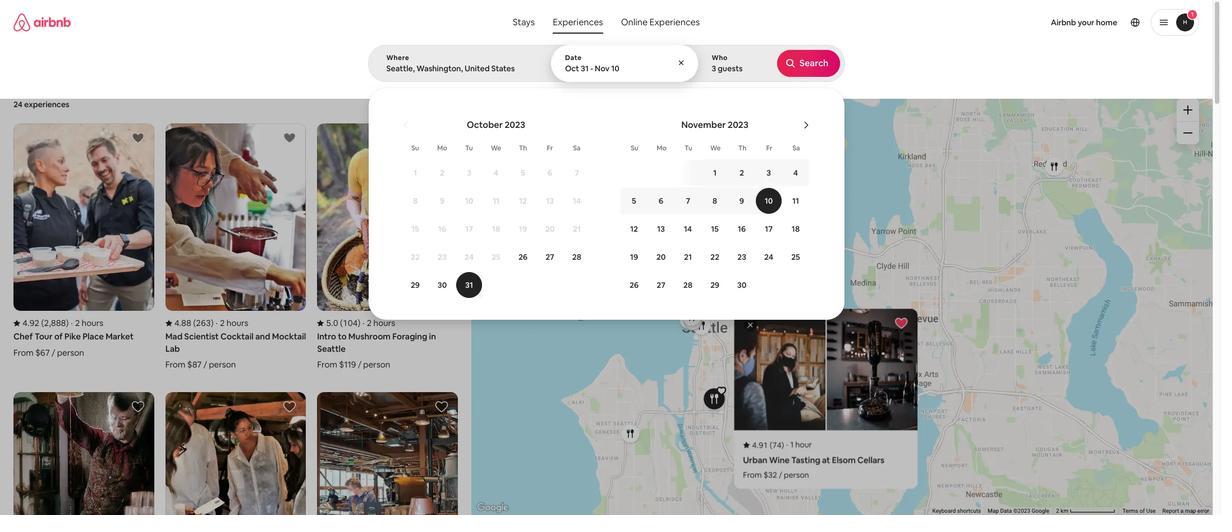 Task type: vqa. For each thing, say whether or not it's contained in the screenshot.


Task type: describe. For each thing, give the bounding box(es) containing it.
entertainment
[[346, 61, 398, 71]]

1 4 from the left
[[494, 168, 499, 178]]

0 vertical spatial 27
[[546, 252, 554, 262]]

2 10 button from the left
[[756, 187, 783, 214]]

1 25 button from the left
[[483, 244, 510, 271]]

Entertainment button
[[337, 54, 408, 77]]

$87
[[187, 359, 202, 370]]

1 15 button from the left
[[402, 216, 429, 243]]

2 24 button from the left
[[756, 244, 783, 271]]

sports
[[499, 61, 523, 71]]

2 4 from the left
[[794, 168, 798, 178]]

5.0 (104)
[[326, 318, 361, 329]]

sightseeing
[[590, 61, 632, 71]]

remove from wishlist image
[[895, 317, 908, 330]]

1 fr from the left
[[547, 144, 553, 153]]

2 3 button from the left
[[756, 159, 783, 186]]

and inside mad scientist cocktail and mocktail lab from $87 / person
[[255, 331, 270, 342]]

1 16 from the left
[[438, 224, 446, 234]]

experiences inside the "online experiences" link
[[650, 16, 700, 28]]

1 8 button from the left
[[402, 187, 429, 214]]

1 18 button from the left
[[483, 216, 510, 243]]

1 29 from the left
[[411, 280, 420, 290]]

stays button
[[504, 11, 544, 34]]

1 10 button from the left
[[456, 187, 483, 214]]

0 horizontal spatial 21 button
[[564, 216, 591, 243]]

to
[[338, 331, 347, 342]]

2 inside 2 km button
[[1057, 508, 1060, 514]]

1 horizontal spatial 7 button
[[675, 187, 702, 214]]

2 km
[[1057, 508, 1070, 514]]

stays
[[513, 16, 535, 28]]

chef
[[13, 331, 33, 342]]

0 vertical spatial 13
[[546, 196, 554, 206]]

1 1 button from the left
[[402, 159, 429, 186]]

1 9 button from the left
[[429, 187, 456, 214]]

17 for 2nd 17 button from right
[[465, 224, 473, 234]]

1 vertical spatial 20 button
[[648, 244, 675, 271]]

1 vertical spatial 13 button
[[648, 216, 675, 243]]

mad scientist cocktail and mocktail lab from $87 / person
[[165, 331, 306, 370]]

0 vertical spatial 28
[[573, 252, 582, 262]]

11 for first 11 button
[[493, 196, 500, 206]]

calendar application
[[382, 107, 1222, 328]]

0 vertical spatial 7 button
[[564, 159, 591, 186]]

0 vertical spatial 13 button
[[537, 187, 564, 214]]

where
[[386, 53, 409, 62]]

1 3 button from the left
[[456, 159, 483, 186]]

chef tour of pike place market from $67 / person
[[13, 331, 134, 358]]

terms
[[1123, 508, 1139, 514]]

Art and culture button
[[259, 54, 332, 77]]

0 vertical spatial 20 button
[[537, 216, 564, 243]]

mad scientist cocktail and mocktail lab group
[[165, 124, 306, 370]]

1 29 button from the left
[[402, 272, 429, 299]]

$67
[[35, 347, 50, 358]]

tasting
[[791, 455, 820, 466]]

hours for and
[[227, 318, 248, 329]]

map
[[988, 508, 999, 514]]

2 9 button from the left
[[729, 187, 756, 214]]

urban wine tasting at elsom cellars group
[[734, 309, 918, 489]]

hour
[[795, 440, 812, 450]]

31 inside date oct 31 - nov 10
[[581, 63, 589, 74]]

1 23 button from the left
[[429, 244, 456, 271]]

2 29 button from the left
[[702, 272, 729, 299]]

2 16 from the left
[[738, 224, 746, 234]]

©2023
[[1014, 508, 1031, 514]]

-
[[590, 63, 593, 74]]

5.0
[[326, 318, 338, 329]]

10 inside date oct 31 - nov 10
[[611, 63, 620, 74]]

terms of use
[[1123, 508, 1156, 514]]

1 16 button from the left
[[429, 216, 456, 243]]

2 23 button from the left
[[729, 244, 756, 271]]

0 vertical spatial 5 button
[[510, 159, 537, 186]]

elsom
[[832, 455, 856, 466]]

23 for 2nd 23 button
[[738, 252, 747, 262]]

· 1 hour
[[786, 440, 812, 450]]

pike
[[64, 331, 81, 342]]

1 horizontal spatial 19 button
[[621, 244, 648, 271]]

urban
[[743, 455, 767, 466]]

km
[[1061, 508, 1069, 514]]

4.88
[[174, 318, 191, 329]]

2 horizontal spatial 3
[[767, 168, 771, 178]]

· for (263)
[[216, 318, 218, 329]]

4.88 out of 5 average rating,  263 reviews image
[[165, 318, 214, 329]]

error
[[1198, 508, 1210, 514]]

market
[[106, 331, 134, 342]]

experiences button
[[544, 11, 612, 34]]

tour
[[35, 331, 52, 342]]

1 vertical spatial 28
[[684, 280, 693, 290]]

23 for 2nd 23 button from right
[[438, 252, 447, 262]]

october 2023
[[467, 119, 526, 131]]

online
[[621, 16, 648, 28]]

date oct 31 - nov 10
[[565, 53, 620, 74]]

at
[[822, 455, 830, 466]]

mocktail
[[272, 331, 306, 342]]

from for from $87
[[165, 359, 185, 370]]

your
[[1078, 17, 1095, 28]]

none search field containing stays
[[368, 0, 1222, 328]]

2 4 button from the left
[[783, 159, 809, 186]]

person for from $87
[[209, 359, 236, 370]]

1 2 button from the left
[[429, 159, 456, 186]]

2 inside "intro to mushroom foraging in seattle" group
[[367, 318, 372, 329]]

2 11 button from the left
[[783, 187, 809, 214]]

0 vertical spatial 14
[[573, 196, 581, 206]]

2 18 button from the left
[[783, 216, 809, 243]]

18 for 2nd 18 button
[[792, 224, 800, 234]]

0 horizontal spatial 26 button
[[510, 244, 537, 271]]

1 button
[[1151, 9, 1200, 36]]

31 inside 31 button
[[465, 280, 473, 290]]

1 vertical spatial 26
[[630, 280, 639, 290]]

4.92
[[22, 318, 39, 329]]

nature
[[711, 61, 736, 71]]

and for outdoors
[[738, 61, 751, 71]]

from for from $119
[[317, 359, 337, 370]]

(104)
[[340, 318, 361, 329]]

5 for rightmost 5 "button"
[[632, 196, 637, 206]]

chef tour of pike place market group
[[13, 124, 154, 358]]

(74)
[[770, 440, 784, 450]]

1 inside dropdown button
[[1192, 11, 1194, 18]]

17 for 2nd 17 button from left
[[765, 224, 773, 234]]

2 30 from the left
[[737, 280, 747, 290]]

add to wishlist image
[[131, 131, 145, 145]]

foraging
[[393, 331, 427, 342]]

0 vertical spatial 28 button
[[564, 244, 591, 271]]

/ inside urban wine tasting at elsom cellars from $32 / person
[[779, 470, 782, 480]]

wine
[[769, 455, 790, 466]]

profile element
[[718, 0, 1200, 45]]

0 vertical spatial 12 button
[[510, 187, 537, 214]]

person for from $67
[[57, 347, 84, 358]]

1 mo from the left
[[437, 144, 447, 153]]

· for (104)
[[363, 318, 365, 329]]

2 30 button from the left
[[729, 272, 756, 299]]

tours
[[547, 61, 567, 71]]

2 km button
[[1053, 507, 1120, 515]]

$32
[[764, 470, 777, 480]]

20 for the bottommost 20 "button"
[[657, 252, 666, 262]]

report
[[1163, 508, 1180, 514]]

0 vertical spatial 27 button
[[537, 244, 564, 271]]

intro to mushroom foraging in seattle group
[[317, 124, 458, 370]]

2 17 button from the left
[[756, 216, 783, 243]]

1 th from the left
[[519, 144, 527, 153]]

place
[[83, 331, 104, 342]]

food and drink
[[422, 61, 476, 71]]

online experiences link
[[612, 11, 709, 34]]

from for from $67
[[13, 347, 33, 358]]

add to wishlist image inside mad scientist cocktail and mocktail lab group
[[283, 131, 297, 145]]

0 horizontal spatial 10
[[465, 196, 473, 206]]

7 for 7 'button' to the right
[[686, 196, 690, 206]]

scientist
[[184, 331, 219, 342]]

2 22 button from the left
[[702, 244, 729, 271]]

1 vertical spatial 14 button
[[675, 216, 702, 243]]

urban wine tasting at elsom cellars from $32 / person
[[743, 455, 885, 480]]

shortcuts
[[958, 508, 981, 514]]

/ for from $67
[[52, 347, 55, 358]]

home
[[1096, 17, 1118, 28]]

0 horizontal spatial 3
[[467, 168, 472, 178]]

what can we help you find? tab list
[[504, 11, 612, 34]]

close image
[[747, 322, 754, 329]]

Where field
[[386, 63, 533, 74]]

3 inside "who 3 guests"
[[712, 63, 716, 74]]

keyboard shortcuts
[[933, 508, 981, 514]]

a
[[1181, 508, 1184, 514]]

1 22 button from the left
[[402, 244, 429, 271]]

cellars
[[857, 455, 885, 466]]

1 horizontal spatial 24
[[465, 252, 474, 262]]

terms of use link
[[1123, 508, 1156, 514]]

2 horizontal spatial 24
[[765, 252, 774, 262]]

0 vertical spatial 26
[[519, 252, 528, 262]]

airbnb your home link
[[1045, 11, 1124, 34]]

2 mo from the left
[[657, 144, 667, 153]]

1 horizontal spatial 6 button
[[648, 187, 675, 214]]

who
[[712, 53, 728, 62]]

4.92 (2,888)
[[22, 318, 69, 329]]

2023 for november 2023
[[728, 119, 749, 131]]

google
[[1032, 508, 1050, 514]]

1 horizontal spatial 5 button
[[621, 187, 648, 214]]

0 horizontal spatial 24
[[13, 99, 23, 109]]

9 for 2nd 9 button from the left
[[740, 196, 744, 206]]

online experiences
[[621, 16, 700, 28]]

1 4 button from the left
[[483, 159, 510, 186]]

outdoors
[[753, 61, 786, 71]]

2023 for october 2023
[[505, 119, 526, 131]]

map data ©2023 google
[[988, 508, 1050, 514]]

4.88 (263)
[[174, 318, 214, 329]]

0 horizontal spatial 14 button
[[564, 187, 591, 214]]

lab
[[165, 343, 180, 354]]

8 for 2nd 8 button from the left
[[713, 196, 717, 206]]

Wellness button
[[646, 54, 697, 77]]

0 horizontal spatial 6 button
[[537, 159, 564, 186]]

food
[[422, 61, 440, 71]]

· 2 hours for and
[[216, 318, 248, 329]]

1 horizontal spatial 13
[[657, 224, 665, 234]]

mad
[[165, 331, 183, 342]]

airbnb
[[1051, 17, 1077, 28]]

1 horizontal spatial 27
[[657, 280, 666, 290]]

31 button
[[456, 272, 483, 299]]

keyboard shortcuts button
[[933, 508, 981, 515]]

person inside urban wine tasting at elsom cellars from $32 / person
[[784, 470, 809, 480]]



Task type: locate. For each thing, give the bounding box(es) containing it.
2 22 from the left
[[711, 252, 720, 262]]

2 th from the left
[[739, 144, 747, 153]]

7 for top 7 'button'
[[575, 168, 579, 178]]

2 sa from the left
[[793, 144, 800, 153]]

0 horizontal spatial 24 button
[[456, 244, 483, 271]]

person
[[57, 347, 84, 358], [209, 359, 236, 370], [363, 359, 390, 370], [784, 470, 809, 480]]

/ for from $87
[[204, 359, 207, 370]]

2 fr from the left
[[767, 144, 773, 153]]

0 vertical spatial 20
[[545, 224, 555, 234]]

Sports button
[[490, 54, 533, 77]]

2 18 from the left
[[792, 224, 800, 234]]

1 18 from the left
[[492, 224, 500, 234]]

17 button
[[456, 216, 483, 243], [756, 216, 783, 243]]

0 horizontal spatial 13 button
[[537, 187, 564, 214]]

/ right "$67"
[[52, 347, 55, 358]]

· 2 hours for pike
[[71, 318, 103, 329]]

of left use
[[1140, 508, 1145, 514]]

30 button
[[429, 272, 456, 299], [729, 272, 756, 299]]

9
[[440, 196, 445, 206], [740, 196, 744, 206]]

0 vertical spatial 6 button
[[537, 159, 564, 186]]

0 horizontal spatial 23 button
[[429, 244, 456, 271]]

1 experiences from the left
[[553, 16, 603, 28]]

and
[[442, 61, 456, 71], [738, 61, 751, 71], [255, 331, 270, 342]]

hours inside "intro to mushroom foraging in seattle" group
[[374, 318, 395, 329]]

/ for from $119
[[358, 359, 362, 370]]

0 horizontal spatial 21
[[573, 224, 581, 234]]

intro to mushroom foraging in seattle from $119 / person
[[317, 331, 436, 370]]

1 we from the left
[[491, 144, 501, 153]]

drink
[[457, 61, 476, 71]]

0 horizontal spatial 27
[[546, 252, 554, 262]]

0 horizontal spatial 17 button
[[456, 216, 483, 243]]

1 horizontal spatial 14 button
[[675, 216, 702, 243]]

who 3 guests
[[712, 53, 743, 74]]

(263)
[[193, 318, 214, 329]]

fr
[[547, 144, 553, 153], [767, 144, 773, 153]]

2 tu from the left
[[685, 144, 693, 153]]

tu down october
[[465, 144, 473, 153]]

november 2023
[[682, 119, 749, 131]]

zoom out image
[[1184, 129, 1193, 138]]

$119
[[339, 359, 356, 370]]

1 horizontal spatial 2 button
[[729, 159, 756, 186]]

5 for the topmost 5 "button"
[[521, 168, 525, 178]]

from down chef
[[13, 347, 33, 358]]

tu down november
[[685, 144, 693, 153]]

1 vertical spatial of
[[1140, 508, 1145, 514]]

2 we from the left
[[711, 144, 721, 153]]

2 17 from the left
[[765, 224, 773, 234]]

october
[[467, 119, 503, 131]]

experiences
[[553, 16, 603, 28], [650, 16, 700, 28]]

hours for foraging
[[374, 318, 395, 329]]

1 horizontal spatial 14
[[684, 224, 692, 234]]

hours for pike
[[82, 318, 103, 329]]

2 8 button from the left
[[702, 187, 729, 214]]

13 button
[[537, 187, 564, 214], [648, 216, 675, 243]]

1 17 button from the left
[[456, 216, 483, 243]]

th down the october 2023 on the left of the page
[[519, 144, 527, 153]]

map
[[1185, 508, 1197, 514]]

0 horizontal spatial 2023
[[505, 119, 526, 131]]

1 9 from the left
[[440, 196, 445, 206]]

2 16 button from the left
[[729, 216, 756, 243]]

and left drink
[[442, 61, 456, 71]]

experiences tab panel
[[368, 45, 1222, 328]]

keyboard
[[933, 508, 956, 514]]

2 horizontal spatial 10
[[765, 196, 773, 206]]

· right (263)
[[216, 318, 218, 329]]

of down (2,888)
[[54, 331, 63, 342]]

1 horizontal spatial 2023
[[728, 119, 749, 131]]

21 for the leftmost the 21 button
[[573, 224, 581, 234]]

wellness
[[656, 61, 688, 71]]

from inside mad scientist cocktail and mocktail lab from $87 / person
[[165, 359, 185, 370]]

4.91
[[752, 440, 768, 450]]

0 horizontal spatial experiences
[[553, 16, 603, 28]]

0 horizontal spatial 20
[[545, 224, 555, 234]]

0 horizontal spatial 30
[[438, 280, 447, 290]]

7
[[575, 168, 579, 178], [686, 196, 690, 206]]

from inside urban wine tasting at elsom cellars from $32 / person
[[743, 470, 762, 480]]

from down seattle
[[317, 359, 337, 370]]

24 experiences
[[13, 99, 69, 109]]

2 hours from the left
[[227, 318, 248, 329]]

experiences up date
[[553, 16, 603, 28]]

2 1 button from the left
[[676, 159, 729, 186]]

0 horizontal spatial 19 button
[[510, 216, 537, 243]]

15 for 2nd 15 button
[[711, 224, 719, 234]]

0 horizontal spatial 29 button
[[402, 272, 429, 299]]

1 vertical spatial 20
[[657, 252, 666, 262]]

2 button
[[429, 159, 456, 186], [729, 159, 756, 186]]

0 vertical spatial 14 button
[[564, 187, 591, 214]]

4.92 out of 5 average rating,  2,888 reviews image
[[13, 318, 69, 329]]

· 2 hours up 'cocktail'
[[216, 318, 248, 329]]

30 button up the in
[[429, 272, 456, 299]]

november
[[682, 119, 726, 131]]

1 sa from the left
[[573, 144, 581, 153]]

8 button
[[402, 187, 429, 214], [702, 187, 729, 214]]

hours inside chef tour of pike place market group
[[82, 318, 103, 329]]

report a map error
[[1163, 508, 1210, 514]]

0 horizontal spatial 16
[[438, 224, 446, 234]]

1 horizontal spatial 15 button
[[702, 216, 729, 243]]

0 vertical spatial 6
[[548, 168, 552, 178]]

0 horizontal spatial 13
[[546, 196, 554, 206]]

27 button
[[537, 244, 564, 271], [648, 272, 675, 299]]

Sightseeing button
[[581, 54, 642, 77]]

/ right $87
[[204, 359, 207, 370]]

add to wishlist image
[[283, 131, 297, 145], [435, 131, 449, 145], [131, 400, 145, 414], [283, 400, 297, 414], [435, 400, 449, 414]]

0 vertical spatial 7
[[575, 168, 579, 178]]

person right $87
[[209, 359, 236, 370]]

person down mushroom
[[363, 359, 390, 370]]

2023 right october
[[505, 119, 526, 131]]

2 29 from the left
[[711, 280, 720, 290]]

person for from $119
[[363, 359, 390, 370]]

1 horizontal spatial 11
[[793, 196, 799, 206]]

1 8 from the left
[[413, 196, 418, 206]]

1 hours from the left
[[82, 318, 103, 329]]

2 2023 from the left
[[728, 119, 749, 131]]

1 25 from the left
[[492, 252, 501, 262]]

1 horizontal spatial 22
[[711, 252, 720, 262]]

4.91 out of 5 average rating,  74 reviews image
[[743, 440, 784, 450]]

1 horizontal spatial 28 button
[[675, 272, 702, 299]]

oct
[[565, 63, 579, 74]]

in
[[429, 331, 436, 342]]

0 vertical spatial 31
[[581, 63, 589, 74]]

· for (74)
[[786, 440, 788, 450]]

1 horizontal spatial hours
[[227, 318, 248, 329]]

0 horizontal spatial 11 button
[[483, 187, 510, 214]]

0 horizontal spatial fr
[[547, 144, 553, 153]]

th down november 2023 on the top of page
[[739, 144, 747, 153]]

0 horizontal spatial su
[[412, 144, 419, 153]]

· inside urban wine tasting at elsom cellars "group"
[[786, 440, 788, 450]]

18 button
[[483, 216, 510, 243], [783, 216, 809, 243]]

12 for the topmost 12 button
[[519, 196, 527, 206]]

· 2 hours inside chef tour of pike place market group
[[71, 318, 103, 329]]

15 button
[[402, 216, 429, 243], [702, 216, 729, 243]]

of
[[54, 331, 63, 342], [1140, 508, 1145, 514]]

nature and outdoors
[[711, 61, 786, 71]]

1 30 button from the left
[[429, 272, 456, 299]]

28
[[573, 252, 582, 262], [684, 280, 693, 290]]

11 for 2nd 11 button from the left
[[793, 196, 799, 206]]

1 horizontal spatial of
[[1140, 508, 1145, 514]]

hours up place
[[82, 318, 103, 329]]

and right 'cocktail'
[[255, 331, 270, 342]]

0 horizontal spatial 31
[[465, 280, 473, 290]]

1 23 from the left
[[438, 252, 447, 262]]

1 vertical spatial 12 button
[[621, 216, 648, 243]]

21
[[573, 224, 581, 234], [684, 252, 692, 262]]

1 horizontal spatial 17
[[765, 224, 773, 234]]

/ right $119
[[358, 359, 362, 370]]

google map
showing 24 experiences. including 1 saved experience. region
[[472, 85, 1213, 515]]

1 24 button from the left
[[456, 244, 483, 271]]

0 horizontal spatial 18
[[492, 224, 500, 234]]

1 horizontal spatial experiences
[[650, 16, 700, 28]]

1 11 from the left
[[493, 196, 500, 206]]

1 horizontal spatial 20 button
[[648, 244, 675, 271]]

seattle
[[317, 343, 346, 354]]

1 22 from the left
[[411, 252, 420, 262]]

and right the nature
[[738, 61, 751, 71]]

1 su from the left
[[412, 144, 419, 153]]

1 horizontal spatial 18
[[792, 224, 800, 234]]

11 button
[[483, 187, 510, 214], [783, 187, 809, 214]]

3
[[712, 63, 716, 74], [467, 168, 472, 178], [767, 168, 771, 178]]

/ inside chef tour of pike place market from $67 / person
[[52, 347, 55, 358]]

1 2023 from the left
[[505, 119, 526, 131]]

0 horizontal spatial 7
[[575, 168, 579, 178]]

· right (104)
[[363, 318, 365, 329]]

0 horizontal spatial of
[[54, 331, 63, 342]]

31
[[581, 63, 589, 74], [465, 280, 473, 290]]

0 horizontal spatial 12 button
[[510, 187, 537, 214]]

Food and drink button
[[412, 54, 485, 77]]

22
[[411, 252, 420, 262], [711, 252, 720, 262]]

1 17 from the left
[[465, 224, 473, 234]]

21 for bottommost the 21 button
[[684, 252, 692, 262]]

1 horizontal spatial 26 button
[[621, 272, 648, 299]]

0 horizontal spatial 22
[[411, 252, 420, 262]]

person inside mad scientist cocktail and mocktail lab from $87 / person
[[209, 359, 236, 370]]

1 vertical spatial 7 button
[[675, 187, 702, 214]]

4
[[494, 168, 499, 178], [794, 168, 798, 178]]

2 11 from the left
[[793, 196, 799, 206]]

None search field
[[368, 0, 1222, 328]]

report a map error link
[[1163, 508, 1210, 514]]

29 button
[[402, 272, 429, 299], [702, 272, 729, 299]]

person inside intro to mushroom foraging in seattle from $119 / person
[[363, 359, 390, 370]]

data
[[1001, 508, 1012, 514]]

20
[[545, 224, 555, 234], [657, 252, 666, 262]]

th
[[519, 144, 527, 153], [739, 144, 747, 153]]

· right (74)
[[786, 440, 788, 450]]

1 vertical spatial 21 button
[[675, 244, 702, 271]]

1 horizontal spatial 21
[[684, 252, 692, 262]]

experiences inside experiences button
[[553, 16, 603, 28]]

1
[[1192, 11, 1194, 18], [414, 168, 417, 178], [713, 168, 717, 178], [790, 440, 794, 450]]

1 horizontal spatial 8
[[713, 196, 717, 206]]

· 2 hours up place
[[71, 318, 103, 329]]

hours up 'cocktail'
[[227, 318, 248, 329]]

· 2 hours inside mad scientist cocktail and mocktail lab group
[[216, 318, 248, 329]]

30 button up close 'image'
[[729, 272, 756, 299]]

(2,888)
[[41, 318, 69, 329]]

2 9 from the left
[[740, 196, 744, 206]]

2023 right november
[[728, 119, 749, 131]]

2 su from the left
[[631, 144, 639, 153]]

9 for 1st 9 button from left
[[440, 196, 445, 206]]

· 2 hours for foraging
[[363, 318, 395, 329]]

0 horizontal spatial 7 button
[[564, 159, 591, 186]]

person inside chef tour of pike place market from $67 / person
[[57, 347, 84, 358]]

0 horizontal spatial 29
[[411, 280, 420, 290]]

6 button
[[537, 159, 564, 186], [648, 187, 675, 214]]

Nature and outdoors button
[[702, 54, 796, 77]]

0 horizontal spatial 8
[[413, 196, 418, 206]]

we down november 2023 on the top of page
[[711, 144, 721, 153]]

· inside chef tour of pike place market group
[[71, 318, 73, 329]]

30
[[438, 280, 447, 290], [737, 280, 747, 290]]

/ inside intro to mushroom foraging in seattle from $119 / person
[[358, 359, 362, 370]]

/ right $32
[[779, 470, 782, 480]]

5
[[521, 168, 525, 178], [632, 196, 637, 206]]

hours inside mad scientist cocktail and mocktail lab group
[[227, 318, 248, 329]]

0 horizontal spatial we
[[491, 144, 501, 153]]

8 for first 8 button from the left
[[413, 196, 418, 206]]

1 horizontal spatial tu
[[685, 144, 693, 153]]

1 vertical spatial 12
[[630, 224, 638, 234]]

2 experiences from the left
[[650, 16, 700, 28]]

1 vertical spatial 27
[[657, 280, 666, 290]]

1 horizontal spatial 6
[[659, 196, 664, 206]]

guests
[[718, 63, 743, 74]]

· inside mad scientist cocktail and mocktail lab group
[[216, 318, 218, 329]]

0 horizontal spatial 19
[[519, 224, 527, 234]]

24 button
[[456, 244, 483, 271], [756, 244, 783, 271]]

we down the october 2023 on the left of the page
[[491, 144, 501, 153]]

google image
[[474, 501, 511, 515]]

mo
[[437, 144, 447, 153], [657, 144, 667, 153]]

intro
[[317, 331, 336, 342]]

0 vertical spatial 19 button
[[510, 216, 537, 243]]

· 2 hours inside "intro to mushroom foraging in seattle" group
[[363, 318, 395, 329]]

0 horizontal spatial 17
[[465, 224, 473, 234]]

2 inside mad scientist cocktail and mocktail lab group
[[220, 318, 225, 329]]

and inside button
[[442, 61, 456, 71]]

from down "lab"
[[165, 359, 185, 370]]

2 8 from the left
[[713, 196, 717, 206]]

18
[[492, 224, 500, 234], [792, 224, 800, 234]]

use
[[1147, 508, 1156, 514]]

add to wishlist image inside "intro to mushroom foraging in seattle" group
[[435, 131, 449, 145]]

1 horizontal spatial 9 button
[[729, 187, 756, 214]]

13
[[546, 196, 554, 206], [657, 224, 665, 234]]

3 button
[[456, 159, 483, 186], [756, 159, 783, 186]]

1 horizontal spatial 24 button
[[756, 244, 783, 271]]

27
[[546, 252, 554, 262], [657, 280, 666, 290]]

from inside chef tour of pike place market from $67 / person
[[13, 347, 33, 358]]

0 vertical spatial 12
[[519, 196, 527, 206]]

15 for 1st 15 button from the left
[[412, 224, 419, 234]]

zoom in image
[[1184, 106, 1193, 115]]

0 horizontal spatial 11
[[493, 196, 500, 206]]

and inside button
[[738, 61, 751, 71]]

experiences
[[24, 99, 69, 109]]

23 button
[[429, 244, 456, 271], [729, 244, 756, 271]]

0 horizontal spatial and
[[255, 331, 270, 342]]

11
[[493, 196, 500, 206], [793, 196, 799, 206]]

3 · 2 hours from the left
[[363, 318, 395, 329]]

date
[[565, 53, 582, 62]]

Tours button
[[537, 54, 576, 77]]

from inside intro to mushroom foraging in seattle from $119 / person
[[317, 359, 337, 370]]

/ inside mad scientist cocktail and mocktail lab from $87 / person
[[204, 359, 207, 370]]

1 horizontal spatial 18 button
[[783, 216, 809, 243]]

· up pike
[[71, 318, 73, 329]]

1 horizontal spatial 11 button
[[783, 187, 809, 214]]

2 15 button from the left
[[702, 216, 729, 243]]

person down pike
[[57, 347, 84, 358]]

2 15 from the left
[[711, 224, 719, 234]]

1 horizontal spatial 23 button
[[729, 244, 756, 271]]

3 hours from the left
[[374, 318, 395, 329]]

1 horizontal spatial 21 button
[[675, 244, 702, 271]]

1 horizontal spatial we
[[711, 144, 721, 153]]

hours up mushroom
[[374, 318, 395, 329]]

2 23 from the left
[[738, 252, 747, 262]]

experiences right online
[[650, 16, 700, 28]]

29
[[411, 280, 420, 290], [711, 280, 720, 290]]

1 · 2 hours from the left
[[71, 318, 103, 329]]

1 inside urban wine tasting at elsom cellars "group"
[[790, 440, 794, 450]]

1 30 from the left
[[438, 280, 447, 290]]

from down urban
[[743, 470, 762, 480]]

19 for leftmost the 19 button
[[519, 224, 527, 234]]

1 horizontal spatial 31
[[581, 63, 589, 74]]

4.91 (74)
[[752, 440, 784, 450]]

1 horizontal spatial 16 button
[[729, 216, 756, 243]]

nov
[[595, 63, 610, 74]]

tu
[[465, 144, 473, 153], [685, 144, 693, 153]]

1 11 button from the left
[[483, 187, 510, 214]]

· for (2,888)
[[71, 318, 73, 329]]

1 vertical spatial 28 button
[[675, 272, 702, 299]]

·
[[71, 318, 73, 329], [216, 318, 218, 329], [363, 318, 365, 329], [786, 440, 788, 450]]

1 vertical spatial 6
[[659, 196, 664, 206]]

1 15 from the left
[[412, 224, 419, 234]]

19 for rightmost the 19 button
[[630, 252, 638, 262]]

0 horizontal spatial 9
[[440, 196, 445, 206]]

5.0 out of 5 average rating,  104 reviews image
[[317, 318, 361, 329]]

19
[[519, 224, 527, 234], [630, 252, 638, 262]]

2 2 button from the left
[[729, 159, 756, 186]]

person down tasting
[[784, 470, 809, 480]]

2 25 button from the left
[[783, 244, 809, 271]]

2 inside chef tour of pike place market group
[[75, 318, 80, 329]]

2 · 2 hours from the left
[[216, 318, 248, 329]]

2 25 from the left
[[792, 252, 800, 262]]

sa
[[573, 144, 581, 153], [793, 144, 800, 153]]

10 button
[[456, 187, 483, 214], [756, 187, 783, 214]]

1 vertical spatial 14
[[684, 224, 692, 234]]

· inside "intro to mushroom foraging in seattle" group
[[363, 318, 365, 329]]

1 tu from the left
[[465, 144, 473, 153]]

· 2 hours up mushroom
[[363, 318, 395, 329]]

20 for the topmost 20 "button"
[[545, 224, 555, 234]]

of inside chef tour of pike place market from $67 / person
[[54, 331, 63, 342]]

1 vertical spatial 31
[[465, 280, 473, 290]]

1 horizontal spatial th
[[739, 144, 747, 153]]

12 for bottommost 12 button
[[630, 224, 638, 234]]

0 horizontal spatial 18 button
[[483, 216, 510, 243]]

mushroom
[[349, 331, 391, 342]]

16
[[438, 224, 446, 234], [738, 224, 746, 234]]

and for drink
[[442, 61, 456, 71]]

1 vertical spatial 19
[[630, 252, 638, 262]]

0 horizontal spatial hours
[[82, 318, 103, 329]]

cocktail
[[221, 331, 254, 342]]

0 horizontal spatial 28 button
[[564, 244, 591, 271]]

from
[[13, 347, 33, 358], [165, 359, 185, 370], [317, 359, 337, 370], [743, 470, 762, 480]]

18 for 1st 18 button from left
[[492, 224, 500, 234]]

1 horizontal spatial 3
[[712, 63, 716, 74]]

1 horizontal spatial 27 button
[[648, 272, 675, 299]]



